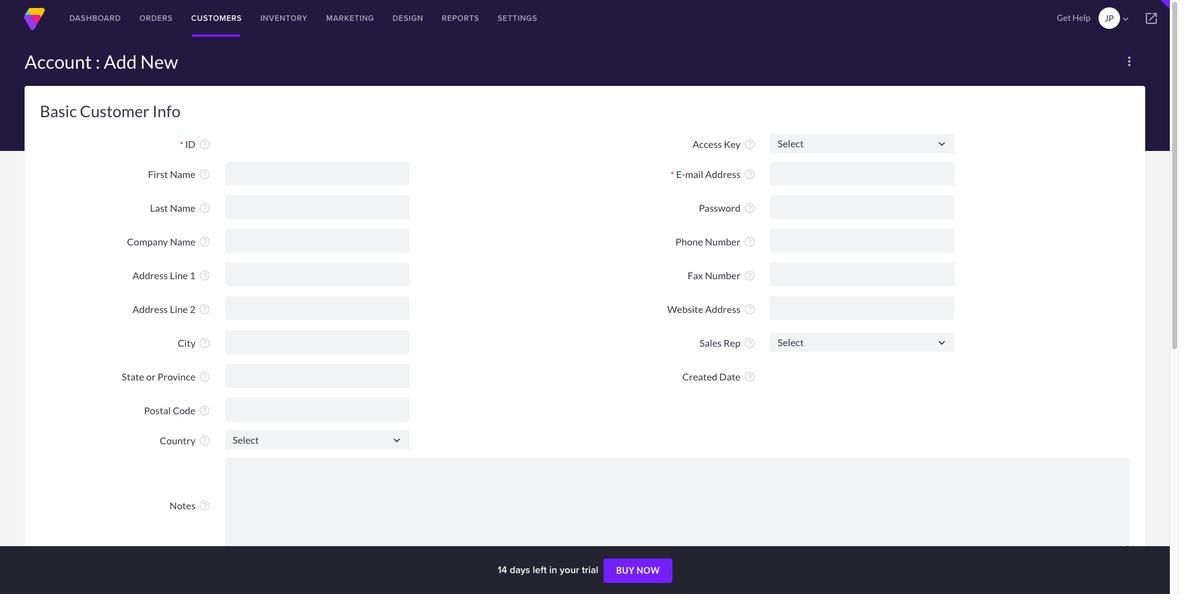 Task type: vqa. For each thing, say whether or not it's contained in the screenshot.
2
yes



Task type: locate. For each thing, give the bounding box(es) containing it.
buy now link
[[604, 559, 672, 584]]

now
[[637, 566, 660, 576]]

line
[[170, 269, 188, 281], [170, 303, 188, 315]]

2 number from the top
[[705, 269, 741, 281]]


[[936, 138, 949, 151], [936, 337, 949, 350], [391, 434, 403, 447]]

help_outline
[[199, 138, 211, 150], [744, 138, 756, 150], [199, 168, 211, 180], [744, 168, 756, 180], [199, 202, 211, 214], [744, 202, 756, 214], [199, 236, 211, 248], [744, 236, 756, 248], [199, 269, 211, 282], [744, 269, 756, 282], [199, 303, 211, 316], [744, 303, 756, 316], [199, 337, 211, 349], [744, 337, 756, 349], [199, 371, 211, 383], [744, 371, 756, 383], [199, 405, 211, 417], [199, 435, 211, 447], [199, 500, 211, 512]]

number inside 'fax number help_outline'
[[705, 269, 741, 281]]

0 horizontal spatial *
[[180, 139, 183, 150]]

* inside * e-mail address help_outline
[[671, 169, 674, 180]]

province
[[158, 371, 196, 382]]

* id help_outline
[[180, 138, 211, 150]]

2 name from the top
[[170, 202, 196, 213]]

phone number help_outline
[[676, 236, 756, 248]]

address down address line 1 help_outline
[[133, 303, 168, 315]]

settings
[[498, 12, 538, 24]]

help_outline right province
[[199, 371, 211, 383]]

help_outline inside * id help_outline
[[199, 138, 211, 150]]

help_outline down first name help_outline
[[199, 202, 211, 214]]

name right last
[[170, 202, 196, 213]]

buy
[[616, 566, 635, 576]]

help_outline down phone number help_outline
[[744, 269, 756, 282]]

address down 'fax number help_outline'
[[705, 303, 741, 315]]

help_outline down access key help_outline
[[744, 168, 756, 180]]

help_outline right id
[[199, 138, 211, 150]]

1 vertical spatial number
[[705, 269, 741, 281]]

help_outline inside website address help_outline
[[744, 303, 756, 316]]

days
[[510, 563, 530, 577]]

help_outline down "last name help_outline"
[[199, 236, 211, 248]]

address down company
[[133, 269, 168, 281]]

help_outline inside the "country help_outline"
[[199, 435, 211, 447]]

or
[[146, 371, 156, 382]]

0 vertical spatial line
[[170, 269, 188, 281]]

1 vertical spatial line
[[170, 303, 188, 315]]

help_outline inside notes help_outline
[[199, 500, 211, 512]]

access
[[693, 138, 722, 150]]

help_outline up sales rep help_outline
[[744, 303, 756, 316]]

address inside address line 2 help_outline
[[133, 303, 168, 315]]

3 name from the top
[[170, 236, 196, 247]]


[[1144, 11, 1159, 26]]

2 vertical spatial name
[[170, 236, 196, 247]]

help_outline right date
[[744, 371, 756, 383]]

last
[[150, 202, 168, 213]]

trial
[[582, 563, 599, 577]]

address right mail
[[705, 168, 741, 180]]

help_outline right 1 on the left top
[[199, 269, 211, 282]]

:
[[95, 50, 100, 72]]

help_outline inside city help_outline
[[199, 337, 211, 349]]

left
[[533, 563, 547, 577]]

fax number help_outline
[[688, 269, 756, 282]]

name inside first name help_outline
[[170, 168, 196, 180]]

postal code help_outline
[[144, 405, 211, 417]]

help_outline right rep
[[744, 337, 756, 349]]

help_outline right code
[[199, 405, 211, 417]]

help
[[1073, 12, 1091, 23]]

help_outline inside first name help_outline
[[199, 168, 211, 180]]

line left 2
[[170, 303, 188, 315]]

basic customer info
[[40, 101, 181, 121]]

dashboard link
[[60, 0, 130, 37]]

more_vert button
[[1117, 49, 1142, 74]]

name for help_outline
[[170, 236, 196, 247]]

None text field
[[771, 134, 955, 153], [771, 195, 955, 219], [771, 229, 955, 253], [771, 263, 955, 287], [225, 297, 410, 321], [225, 364, 410, 388], [225, 398, 410, 422], [225, 458, 1130, 552], [771, 134, 955, 153], [771, 195, 955, 219], [771, 229, 955, 253], [771, 263, 955, 287], [225, 297, 410, 321], [225, 364, 410, 388], [225, 398, 410, 422], [225, 458, 1130, 552]]

0 vertical spatial 
[[936, 138, 949, 151]]

sales rep help_outline
[[700, 337, 756, 349]]

name inside company name help_outline
[[170, 236, 196, 247]]

line left 1 on the left top
[[170, 269, 188, 281]]

1 name from the top
[[170, 168, 196, 180]]

number inside phone number help_outline
[[705, 236, 741, 247]]

1 number from the top
[[705, 236, 741, 247]]

created date help_outline
[[683, 371, 756, 383]]

address line 1 help_outline
[[133, 269, 211, 282]]

None email field
[[771, 162, 955, 186]]

help_outline inside postal code help_outline
[[199, 405, 211, 417]]

help_outline right country
[[199, 435, 211, 447]]

help_outline right city
[[199, 337, 211, 349]]

* left e-
[[671, 169, 674, 180]]


[[1120, 13, 1132, 25]]

number
[[705, 236, 741, 247], [705, 269, 741, 281]]

0 vertical spatial number
[[705, 236, 741, 247]]

help_outline down password help_outline
[[744, 236, 756, 248]]

reports
[[442, 12, 479, 24]]

state
[[122, 371, 144, 382]]

help_outline right notes
[[199, 500, 211, 512]]

name down "last name help_outline"
[[170, 236, 196, 247]]

name
[[170, 168, 196, 180], [170, 202, 196, 213], [170, 236, 196, 247]]

14
[[498, 563, 507, 577]]

help_outline right 2
[[199, 303, 211, 316]]

help_outline inside company name help_outline
[[199, 236, 211, 248]]

id
[[185, 138, 196, 150]]

help_outline inside password help_outline
[[744, 202, 756, 214]]

1 vertical spatial name
[[170, 202, 196, 213]]

0 vertical spatial name
[[170, 168, 196, 180]]

city
[[178, 337, 196, 349]]

notes help_outline
[[170, 500, 211, 512]]

*
[[180, 139, 183, 150], [671, 169, 674, 180]]

1 line from the top
[[170, 269, 188, 281]]

orders
[[139, 12, 173, 24]]

line inside address line 2 help_outline
[[170, 303, 188, 315]]

None text field
[[225, 162, 410, 186], [225, 195, 410, 219], [225, 229, 410, 253], [225, 263, 410, 287], [771, 297, 955, 321], [225, 331, 410, 354], [771, 333, 955, 352], [225, 431, 410, 450], [225, 162, 410, 186], [225, 195, 410, 219], [225, 229, 410, 253], [225, 263, 410, 287], [771, 297, 955, 321], [225, 331, 410, 354], [771, 333, 955, 352], [225, 431, 410, 450]]

inventory
[[260, 12, 308, 24]]

get help
[[1057, 12, 1091, 23]]

design
[[393, 12, 424, 24]]

* for mail
[[671, 169, 674, 180]]

city help_outline
[[178, 337, 211, 349]]

address
[[705, 168, 741, 180], [133, 269, 168, 281], [133, 303, 168, 315], [705, 303, 741, 315]]

1 horizontal spatial *
[[671, 169, 674, 180]]

2 line from the top
[[170, 303, 188, 315]]

0 vertical spatial *
[[180, 139, 183, 150]]

phone
[[676, 236, 703, 247]]

1 vertical spatial *
[[671, 169, 674, 180]]

name right first at the left of the page
[[170, 168, 196, 180]]

help_outline inside created date help_outline
[[744, 371, 756, 383]]

* inside * id help_outline
[[180, 139, 183, 150]]

line inside address line 1 help_outline
[[170, 269, 188, 281]]

help_outline right 'password'
[[744, 202, 756, 214]]

* left id
[[180, 139, 183, 150]]

number right phone
[[705, 236, 741, 247]]

help_outline down * id help_outline
[[199, 168, 211, 180]]

number right fax
[[705, 269, 741, 281]]

help_outline right key
[[744, 138, 756, 150]]

 link
[[1133, 0, 1170, 37]]



Task type: describe. For each thing, give the bounding box(es) containing it.
first
[[148, 168, 168, 180]]

country help_outline
[[160, 435, 211, 447]]

help_outline inside address line 2 help_outline
[[199, 303, 211, 316]]

website address help_outline
[[667, 303, 756, 316]]

postal
[[144, 405, 171, 416]]

* e-mail address help_outline
[[671, 168, 756, 180]]

state or province help_outline
[[122, 371, 211, 383]]

first name help_outline
[[148, 168, 211, 180]]

customers
[[191, 12, 242, 24]]

jp
[[1105, 13, 1114, 23]]

more_vert
[[1122, 54, 1137, 69]]

sales
[[700, 337, 722, 349]]

password help_outline
[[699, 202, 756, 214]]

access key help_outline
[[693, 138, 756, 150]]

basic
[[40, 101, 77, 121]]

new
[[140, 50, 178, 72]]

created
[[683, 371, 718, 382]]

address inside website address help_outline
[[705, 303, 741, 315]]

last name help_outline
[[150, 202, 211, 214]]

help_outline inside phone number help_outline
[[744, 236, 756, 248]]

website
[[667, 303, 704, 315]]

company name help_outline
[[127, 236, 211, 248]]

number for 1
[[705, 269, 741, 281]]

notes
[[170, 500, 196, 511]]

1
[[190, 269, 196, 281]]

in
[[549, 563, 557, 577]]

company
[[127, 236, 168, 247]]

2 vertical spatial 
[[391, 434, 403, 447]]

password
[[699, 202, 741, 213]]

line for website address help_outline
[[170, 303, 188, 315]]

account : add new
[[25, 50, 178, 72]]

help_outline inside 'fax number help_outline'
[[744, 269, 756, 282]]

14 days left in your trial
[[498, 563, 601, 577]]

mail
[[685, 168, 704, 180]]

help_outline inside sales rep help_outline
[[744, 337, 756, 349]]

your
[[560, 563, 579, 577]]

line for fax number help_outline
[[170, 269, 188, 281]]

address inside * e-mail address help_outline
[[705, 168, 741, 180]]

* for help_outline
[[180, 139, 183, 150]]

fax
[[688, 269, 703, 281]]

get
[[1057, 12, 1071, 23]]

date
[[720, 371, 741, 382]]

e-
[[676, 168, 685, 180]]

1 vertical spatial 
[[936, 337, 949, 350]]

help_outline inside "last name help_outline"
[[199, 202, 211, 214]]

address inside address line 1 help_outline
[[133, 269, 168, 281]]

add
[[104, 50, 137, 72]]

help_outline inside access key help_outline
[[744, 138, 756, 150]]

2
[[190, 303, 196, 315]]

account
[[25, 50, 92, 72]]

info
[[153, 101, 181, 121]]

country
[[160, 435, 196, 446]]

number for help_outline
[[705, 236, 741, 247]]

buy now
[[616, 566, 660, 576]]

help_outline inside state or province help_outline
[[199, 371, 211, 383]]

key
[[724, 138, 741, 150]]

dashboard
[[69, 12, 121, 24]]

marketing
[[326, 12, 374, 24]]

name for mail
[[170, 168, 196, 180]]

help_outline inside * e-mail address help_outline
[[744, 168, 756, 180]]

name inside "last name help_outline"
[[170, 202, 196, 213]]

address line 2 help_outline
[[133, 303, 211, 316]]

rep
[[724, 337, 741, 349]]

help_outline inside address line 1 help_outline
[[199, 269, 211, 282]]

customer
[[80, 101, 149, 121]]

code
[[173, 405, 196, 416]]



